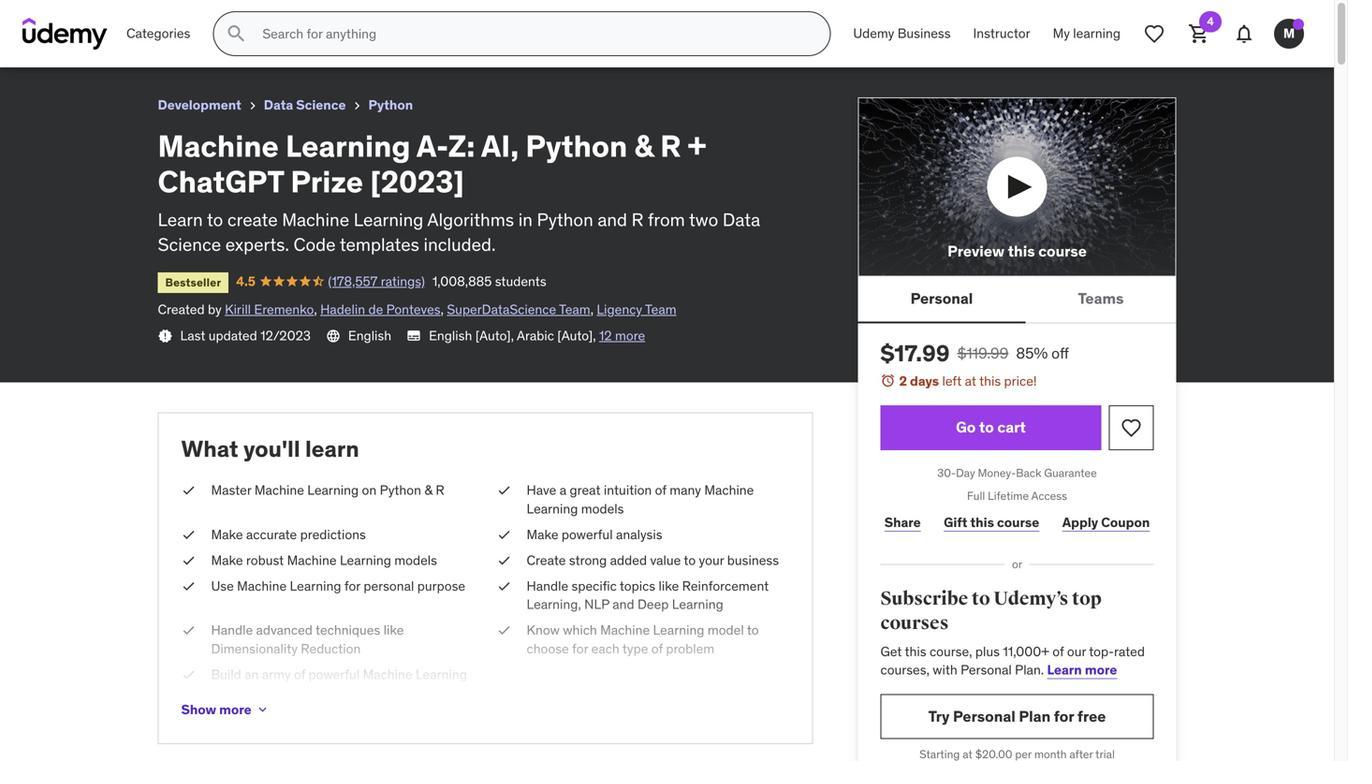 Task type: locate. For each thing, give the bounding box(es) containing it.
1 vertical spatial a-
[[417, 127, 448, 165]]

models inside "have a great intuition of many machine learning models"
[[581, 500, 624, 517]]

and inside machine learning a-z: ai, python & r + chatgpt prize [2023] learn to create machine learning algorithms in python and r from two data science experts. code templates included.
[[598, 208, 627, 231]]

make up create
[[527, 526, 558, 543]]

0 horizontal spatial +
[[280, 8, 289, 27]]

students
[[302, 33, 353, 50], [495, 273, 546, 290]]

and down topics
[[613, 596, 634, 613]]

money-
[[978, 466, 1016, 480]]

master
[[211, 482, 251, 499]]

techniques
[[316, 622, 380, 639]]

0 horizontal spatial (178,557 ratings)
[[135, 33, 232, 50]]

this up courses,
[[905, 643, 926, 660]]

chatgpt right submit search icon
[[293, 8, 356, 27]]

0 vertical spatial z:
[[160, 8, 174, 27]]

powerful up "strong"
[[562, 526, 613, 543]]

students up superdatascience team link
[[495, 273, 546, 290]]

1 vertical spatial 4.5
[[236, 273, 256, 290]]

1 vertical spatial 1,008,885 students
[[432, 273, 546, 290]]

make powerful analysis
[[527, 526, 662, 543]]

0 horizontal spatial 4.5
[[93, 33, 113, 50]]

last updated 12/2023
[[180, 327, 311, 344]]

at
[[965, 372, 976, 389]]

this
[[1008, 242, 1035, 261], [979, 372, 1001, 389], [970, 514, 994, 531], [905, 643, 926, 660]]

english right closed captions icon
[[429, 327, 472, 344]]

plan
[[1019, 707, 1051, 726]]

1 horizontal spatial +
[[688, 127, 706, 165]]

course language image
[[326, 328, 341, 343]]

robust
[[246, 552, 284, 569]]

this inside button
[[1008, 242, 1035, 261]]

0 horizontal spatial ai,
[[177, 8, 196, 27]]

a- inside machine learning a-z: ai, python & r + chatgpt prize [2023] learn to create machine learning algorithms in python and r from two data science experts. code templates included.
[[417, 127, 448, 165]]

1 vertical spatial &
[[634, 127, 654, 165]]

handle up dimensionality at the bottom left
[[211, 622, 253, 639]]

science up the created
[[158, 233, 221, 256]]

for left free at the right of the page
[[1054, 707, 1074, 726]]

xsmall image left know
[[497, 621, 512, 640]]

of right type
[[651, 640, 663, 657]]

of left 'our'
[[1053, 643, 1064, 660]]

1,008,885 students
[[239, 33, 353, 50], [432, 273, 546, 290]]

how
[[317, 684, 341, 701]]

z: left submit search icon
[[160, 8, 174, 27]]

and inside 'handle specific topics like reinforcement learning, nlp and deep learning'
[[613, 596, 634, 613]]

0 vertical spatial data
[[264, 96, 293, 113]]

handle for handle advanced techniques like dimensionality reduction
[[211, 622, 253, 639]]

0 vertical spatial 4.5
[[93, 33, 113, 50]]

a- left submit search icon
[[144, 8, 160, 27]]

1 vertical spatial prize
[[291, 163, 363, 201]]

$119.99
[[957, 343, 1009, 363]]

students up data science
[[302, 33, 353, 50]]

learning inside "have a great intuition of many machine learning models"
[[527, 500, 578, 517]]

+ right submit search icon
[[280, 8, 289, 27]]

0 horizontal spatial students
[[302, 33, 353, 50]]

or
[[1012, 557, 1022, 572]]

teams
[[1078, 289, 1124, 308]]

0 horizontal spatial learn
[[158, 208, 203, 231]]

1 vertical spatial bestseller
[[165, 275, 221, 290]]

udemy
[[853, 25, 894, 42]]

this for gift
[[970, 514, 994, 531]]

0 vertical spatial students
[[302, 33, 353, 50]]

models down great
[[581, 500, 624, 517]]

use machine learning for personal purpose
[[211, 578, 465, 595]]

python right the categories
[[199, 8, 250, 27]]

0 vertical spatial for
[[344, 578, 360, 595]]

problem down the know
[[268, 703, 317, 720]]

0 vertical spatial course
[[1038, 242, 1087, 261]]

prize inside machine learning a-z: ai, python & r + chatgpt prize [2023] learn to create machine learning algorithms in python and r from two data science experts. code templates included.
[[291, 163, 363, 201]]

purpose
[[417, 578, 465, 595]]

nlp
[[584, 596, 609, 613]]

handle up learning,
[[527, 578, 568, 595]]

xsmall image left 'robust' at the left bottom
[[181, 551, 196, 570]]

udemy's
[[994, 588, 1068, 611]]

personal right try
[[953, 707, 1016, 726]]

2 vertical spatial personal
[[953, 707, 1016, 726]]

ratings) down the machine learning a-z: ai, python & r + chatgpt prize [2023]
[[187, 33, 232, 50]]

a- up algorithms
[[417, 127, 448, 165]]

know
[[527, 622, 560, 639]]

submit search image
[[225, 22, 247, 45]]

notifications image
[[1233, 22, 1255, 45]]

[auto]
[[557, 327, 593, 344]]

1 vertical spatial 1,008,885
[[432, 273, 492, 290]]

0 vertical spatial personal
[[911, 289, 973, 308]]

combine
[[359, 684, 409, 701]]

this right at
[[979, 372, 1001, 389]]

team right ligency
[[645, 301, 677, 318]]

0 horizontal spatial bestseller
[[22, 35, 78, 50]]

this for get
[[905, 643, 926, 660]]

1 horizontal spatial students
[[495, 273, 546, 290]]

0 horizontal spatial problem
[[268, 703, 317, 720]]

0 vertical spatial (178,557 ratings)
[[135, 33, 232, 50]]

more down the top-
[[1085, 662, 1117, 678]]

1 horizontal spatial science
[[296, 96, 346, 113]]

like inside 'handle specific topics like reinforcement learning, nlp and deep learning'
[[659, 578, 679, 595]]

1 vertical spatial course
[[997, 514, 1039, 531]]

army
[[262, 666, 291, 683]]

0 horizontal spatial (178,557
[[135, 33, 184, 50]]

1 horizontal spatial 4.5
[[236, 273, 256, 290]]

problem down model
[[666, 640, 715, 657]]

ligency team link
[[597, 301, 677, 318]]

xsmall image left accurate
[[181, 526, 196, 544]]

of left many
[[655, 482, 666, 499]]

share button
[[881, 504, 925, 542]]

algorithms
[[427, 208, 514, 231]]

[2023] up python link on the left
[[399, 8, 446, 27]]

2 vertical spatial &
[[424, 482, 433, 499]]

this inside "get this course, plus 11,000+ of our top-rated courses, with personal plan."
[[905, 643, 926, 660]]

handle advanced techniques like dimensionality reduction
[[211, 622, 404, 657]]

& up from
[[634, 127, 654, 165]]

of up the know
[[294, 666, 305, 683]]

(178,557 ratings) up 'de'
[[328, 273, 425, 290]]

xsmall image up show
[[181, 621, 196, 640]]

instructor link
[[962, 11, 1042, 56]]

4 link
[[1177, 11, 1222, 56]]

xsmall image for have a great intuition of many machine learning models
[[497, 481, 512, 500]]

0 vertical spatial science
[[296, 96, 346, 113]]

and left from
[[598, 208, 627, 231]]

to inside go to cart button
[[979, 418, 994, 437]]

of inside "have a great intuition of many machine learning models"
[[655, 482, 666, 499]]

data right development
[[264, 96, 293, 113]]

prize for machine learning a-z: ai, python & r + chatgpt prize [2023]
[[359, 8, 395, 27]]

learn down 'our'
[[1047, 662, 1082, 678]]

try personal plan for free
[[928, 707, 1106, 726]]

0 vertical spatial &
[[253, 8, 263, 27]]

left
[[942, 372, 962, 389]]

2 horizontal spatial for
[[1054, 707, 1074, 726]]

models inside build an army of powerful machine learning models and know how to combine them to solve any problem
[[211, 684, 254, 701]]

1 vertical spatial personal
[[961, 662, 1012, 678]]

0 horizontal spatial science
[[158, 233, 221, 256]]

science
[[296, 96, 346, 113], [158, 233, 221, 256]]

1 horizontal spatial handle
[[527, 578, 568, 595]]

0 vertical spatial more
[[615, 327, 645, 344]]

to
[[207, 208, 223, 231], [979, 418, 994, 437], [684, 552, 696, 569], [972, 588, 990, 611], [747, 622, 759, 639], [344, 684, 356, 701], [446, 684, 457, 701]]

[2023] for machine learning a-z: ai, python & r + chatgpt prize [2023]
[[399, 8, 446, 27]]

, left the superdatascience
[[441, 301, 444, 318]]

reinforcement
[[682, 578, 769, 595]]

1 horizontal spatial 1,008,885 students
[[432, 273, 546, 290]]

1 horizontal spatial (178,557
[[328, 273, 378, 290]]

1 vertical spatial problem
[[268, 703, 317, 720]]

make for make robust machine learning models
[[211, 552, 243, 569]]

1 vertical spatial for
[[572, 640, 588, 657]]

(178,557 ratings)
[[135, 33, 232, 50], [328, 273, 425, 290]]

personal down plus
[[961, 662, 1012, 678]]

which
[[563, 622, 597, 639]]

udemy business link
[[842, 11, 962, 56]]

2 vertical spatial for
[[1054, 707, 1074, 726]]

1 vertical spatial data
[[723, 208, 760, 231]]

handle inside 'handle specific topics like reinforcement learning, nlp and deep learning'
[[527, 578, 568, 595]]

for inside know which machine learning model to choose for each type of problem
[[572, 640, 588, 657]]

[2023] inside machine learning a-z: ai, python & r + chatgpt prize [2023] learn to create machine learning algorithms in python and r from two data science experts. code templates included.
[[370, 163, 464, 201]]

r right on
[[436, 482, 444, 499]]

to right model
[[747, 622, 759, 639]]

0 horizontal spatial a-
[[144, 8, 160, 27]]

0 vertical spatial models
[[581, 500, 624, 517]]

4.5 left categories dropdown button
[[93, 33, 113, 50]]

xsmall image left python link on the left
[[350, 98, 365, 113]]

learning inside 'handle specific topics like reinforcement learning, nlp and deep learning'
[[672, 596, 723, 613]]

0 vertical spatial problem
[[666, 640, 715, 657]]

chatgpt up create
[[158, 163, 284, 201]]

1,008,885 down the machine learning a-z: ai, python & r + chatgpt prize [2023]
[[239, 33, 298, 50]]

xsmall image left create
[[497, 551, 512, 570]]

problem inside know which machine learning model to choose for each type of problem
[[666, 640, 715, 657]]

create
[[527, 552, 566, 569]]

xsmall image for build an army of powerful machine learning models and know how to combine them to solve any problem
[[181, 666, 196, 684]]

0 vertical spatial 1,008,885 students
[[239, 33, 353, 50]]

plus
[[975, 643, 1000, 660]]

z:
[[160, 8, 174, 27], [448, 127, 475, 165]]

a
[[560, 482, 567, 499]]

personal button
[[858, 276, 1026, 321]]

team
[[559, 301, 590, 318], [645, 301, 677, 318]]

1 vertical spatial science
[[158, 233, 221, 256]]

shopping cart with 4 items image
[[1188, 22, 1211, 45]]

problem
[[666, 640, 715, 657], [268, 703, 317, 720]]

1 horizontal spatial ratings)
[[381, 273, 425, 290]]

day
[[956, 466, 975, 480]]

r left from
[[632, 208, 644, 231]]

have a great intuition of many machine learning models
[[527, 482, 754, 517]]

1 horizontal spatial a-
[[417, 127, 448, 165]]

this right gift
[[970, 514, 994, 531]]

development
[[158, 96, 241, 113]]

my
[[1053, 25, 1070, 42]]

& right submit search icon
[[253, 8, 263, 27]]

many
[[670, 482, 701, 499]]

more down build
[[219, 701, 252, 718]]

1 horizontal spatial ai,
[[481, 127, 519, 165]]

more inside button
[[219, 701, 252, 718]]

handle inside 'handle advanced techniques like dimensionality reduction'
[[211, 622, 253, 639]]

[2023] up algorithms
[[370, 163, 464, 201]]

from
[[648, 208, 685, 231]]

this right preview
[[1008, 242, 1035, 261]]

tab list containing personal
[[858, 276, 1176, 323]]

+ inside machine learning a-z: ai, python & r + chatgpt prize [2023] learn to create machine learning algorithms in python and r from two data science experts. code templates included.
[[688, 127, 706, 165]]

ai, up in
[[481, 127, 519, 165]]

make for make accurate predictions
[[211, 526, 243, 543]]

r
[[266, 8, 277, 27], [660, 127, 681, 165], [632, 208, 644, 231], [436, 482, 444, 499]]

1 vertical spatial handle
[[211, 622, 253, 639]]

1 horizontal spatial models
[[394, 552, 437, 569]]

chatgpt for machine learning a-z: ai, python & r + chatgpt prize [2023]
[[293, 8, 356, 27]]

1 vertical spatial [2023]
[[370, 163, 464, 201]]

1 horizontal spatial chatgpt
[[293, 8, 356, 27]]

xsmall image
[[245, 98, 260, 113], [158, 328, 173, 343], [181, 481, 196, 500], [497, 481, 512, 500], [497, 526, 512, 544], [497, 577, 512, 596], [181, 666, 196, 684], [255, 702, 270, 717]]

0 vertical spatial a-
[[144, 8, 160, 27]]

(178,557 down the machine learning a-z: ai, python & r + chatgpt prize [2023]
[[135, 33, 184, 50]]

0 vertical spatial prize
[[359, 8, 395, 27]]

0 horizontal spatial z:
[[160, 8, 174, 27]]

0 vertical spatial +
[[280, 8, 289, 27]]

to left udemy's at the right bottom of page
[[972, 588, 990, 611]]

0 vertical spatial ai,
[[177, 8, 196, 27]]

chatgpt inside machine learning a-z: ai, python & r + chatgpt prize [2023] learn to create machine learning algorithms in python and r from two data science experts. code templates included.
[[158, 163, 284, 201]]

python
[[199, 8, 250, 27], [368, 96, 413, 113], [526, 127, 628, 165], [537, 208, 593, 231], [380, 482, 421, 499]]

models
[[581, 500, 624, 517], [394, 552, 437, 569], [211, 684, 254, 701]]

xsmall image
[[350, 98, 365, 113], [181, 526, 196, 544], [181, 551, 196, 570], [497, 551, 512, 570], [181, 577, 196, 596], [181, 621, 196, 640], [497, 621, 512, 640]]

business
[[898, 25, 951, 42]]

team up the "[auto]"
[[559, 301, 590, 318]]

0 horizontal spatial data
[[264, 96, 293, 113]]

1 horizontal spatial 1,008,885
[[432, 273, 492, 290]]

more right '12'
[[615, 327, 645, 344]]

data science
[[264, 96, 346, 113]]

like up deep
[[659, 578, 679, 595]]

1 vertical spatial students
[[495, 273, 546, 290]]

2 horizontal spatial more
[[1085, 662, 1117, 678]]

2 vertical spatial and
[[257, 684, 279, 701]]

xsmall image for use machine learning for personal purpose
[[181, 577, 196, 596]]

price!
[[1004, 372, 1037, 389]]

hadelin de ponteves link
[[320, 301, 441, 318]]

0 horizontal spatial models
[[211, 684, 254, 701]]

0 horizontal spatial 1,008,885
[[239, 33, 298, 50]]

coupon
[[1101, 514, 1150, 531]]

(178,557 ratings) down the machine learning a-z: ai, python & r + chatgpt prize [2023]
[[135, 33, 232, 50]]

personal down preview
[[911, 289, 973, 308]]

english for english
[[348, 327, 391, 344]]

0 vertical spatial ratings)
[[187, 33, 232, 50]]

ai, left submit search icon
[[177, 8, 196, 27]]

categories
[[126, 25, 190, 42]]

science inside machine learning a-z: ai, python & r + chatgpt prize [2023] learn to create machine learning algorithms in python and r from two data science experts. code templates included.
[[158, 233, 221, 256]]

0 vertical spatial learn
[[158, 208, 203, 231]]

, left '12'
[[593, 327, 596, 344]]

models up the purpose
[[394, 552, 437, 569]]

tab list
[[858, 276, 1176, 323]]

more for show more
[[219, 701, 252, 718]]

ai, inside machine learning a-z: ai, python & r + chatgpt prize [2023] learn to create machine learning algorithms in python and r from two data science experts. code templates included.
[[481, 127, 519, 165]]

subscribe to udemy's top courses
[[881, 588, 1102, 635]]

+ up two
[[688, 127, 706, 165]]

z: inside machine learning a-z: ai, python & r + chatgpt prize [2023] learn to create machine learning algorithms in python and r from two data science experts. code templates included.
[[448, 127, 475, 165]]

0 horizontal spatial ratings)
[[187, 33, 232, 50]]

like
[[659, 578, 679, 595], [384, 622, 404, 639]]

1,008,885 students up the superdatascience
[[432, 273, 546, 290]]

like down personal at the bottom left
[[384, 622, 404, 639]]

of
[[655, 482, 666, 499], [651, 640, 663, 657], [1053, 643, 1064, 660], [294, 666, 305, 683]]

categories button
[[115, 11, 202, 56]]

1,008,885 students up data science
[[239, 33, 353, 50]]

model
[[708, 622, 744, 639]]

1 horizontal spatial (178,557 ratings)
[[328, 273, 425, 290]]

predictions
[[300, 526, 366, 543]]

models up solve
[[211, 684, 254, 701]]

ai, for machine learning a-z: ai, python & r + chatgpt prize [2023] learn to create machine learning algorithms in python and r from two data science experts. code templates included.
[[481, 127, 519, 165]]

data right two
[[723, 208, 760, 231]]

prize up python link on the left
[[359, 8, 395, 27]]

1 vertical spatial z:
[[448, 127, 475, 165]]

0 horizontal spatial team
[[559, 301, 590, 318]]

0 vertical spatial like
[[659, 578, 679, 595]]

for down which
[[572, 640, 588, 657]]

for for try personal plan for free
[[1054, 707, 1074, 726]]

last
[[180, 327, 205, 344]]

z: up algorithms
[[448, 127, 475, 165]]

& right on
[[424, 482, 433, 499]]

course inside button
[[1038, 242, 1087, 261]]

for left personal at the bottom left
[[344, 578, 360, 595]]

learn left create
[[158, 208, 203, 231]]

xsmall image for master machine learning on python & r
[[181, 481, 196, 500]]

0 horizontal spatial &
[[253, 8, 263, 27]]

machine learning a-z: ai, python & r + chatgpt prize [2023]
[[15, 8, 446, 27]]

0 horizontal spatial chatgpt
[[158, 163, 284, 201]]

0 horizontal spatial 1,008,885 students
[[239, 33, 353, 50]]

0 horizontal spatial for
[[344, 578, 360, 595]]

1 vertical spatial like
[[384, 622, 404, 639]]

& inside machine learning a-z: ai, python & r + chatgpt prize [2023] learn to create machine learning algorithms in python and r from two data science experts. code templates included.
[[634, 127, 654, 165]]

, left 'hadelin'
[[314, 301, 317, 318]]

1 horizontal spatial english
[[429, 327, 472, 344]]

1 horizontal spatial data
[[723, 208, 760, 231]]

each
[[591, 640, 620, 657]]

xsmall image left the 'use' at the left bottom of page
[[181, 577, 196, 596]]

accurate
[[246, 526, 297, 543]]

two
[[689, 208, 718, 231]]

2 horizontal spatial &
[[634, 127, 654, 165]]

make up the 'use' at the left bottom of page
[[211, 552, 243, 569]]

2 horizontal spatial models
[[581, 500, 624, 517]]

2 vertical spatial models
[[211, 684, 254, 701]]

to inside 'subscribe to udemy's top courses'
[[972, 588, 990, 611]]

days
[[910, 372, 939, 389]]

know which machine learning model to choose for each type of problem
[[527, 622, 759, 657]]

science left python link on the left
[[296, 96, 346, 113]]

make
[[211, 526, 243, 543], [527, 526, 558, 543], [211, 552, 243, 569]]

make down master
[[211, 526, 243, 543]]

1,008,885 down included.
[[432, 273, 492, 290]]

ratings) up the ponteves
[[381, 273, 425, 290]]

of inside know which machine learning model to choose for each type of problem
[[651, 640, 663, 657]]

prize up the code
[[291, 163, 363, 201]]

1 vertical spatial (178,557
[[328, 273, 378, 290]]

powerful up how on the bottom of page
[[309, 666, 360, 683]]

0 horizontal spatial handle
[[211, 622, 253, 639]]

0 vertical spatial chatgpt
[[293, 8, 356, 27]]

learn inside machine learning a-z: ai, python & r + chatgpt prize [2023] learn to create machine learning algorithms in python and r from two data science experts. code templates included.
[[158, 208, 203, 231]]

1 vertical spatial ai,
[[481, 127, 519, 165]]

[2023] for machine learning a-z: ai, python & r + chatgpt prize [2023] learn to create machine learning algorithms in python and r from two data science experts. code templates included.
[[370, 163, 464, 201]]

english down 'de'
[[348, 327, 391, 344]]

1 vertical spatial powerful
[[309, 666, 360, 683]]

gift
[[944, 514, 967, 531]]

0 vertical spatial and
[[598, 208, 627, 231]]

them
[[412, 684, 443, 701]]

1 english from the left
[[348, 327, 391, 344]]

chatgpt
[[293, 8, 356, 27], [158, 163, 284, 201]]

0 horizontal spatial more
[[219, 701, 252, 718]]

ratings)
[[187, 33, 232, 50], [381, 273, 425, 290]]

create strong added value to your business
[[527, 552, 779, 569]]

and inside build an army of powerful machine learning models and know how to combine them to solve any problem
[[257, 684, 279, 701]]

xsmall image for handle specific topics like reinforcement learning, nlp and deep learning
[[497, 577, 512, 596]]

1 horizontal spatial for
[[572, 640, 588, 657]]

eremenko
[[254, 301, 314, 318]]

course up teams
[[1038, 242, 1087, 261]]

learning inside know which machine learning model to choose for each type of problem
[[653, 622, 704, 639]]

like inside 'handle advanced techniques like dimensionality reduction'
[[384, 622, 404, 639]]

1 horizontal spatial problem
[[666, 640, 715, 657]]

powerful inside build an army of powerful machine learning models and know how to combine them to solve any problem
[[309, 666, 360, 683]]

to right go
[[979, 418, 994, 437]]

value
[[650, 552, 681, 569]]

to right them at the bottom of page
[[446, 684, 457, 701]]

0 horizontal spatial like
[[384, 622, 404, 639]]

4.5 up kirill
[[236, 273, 256, 290]]

2 english from the left
[[429, 327, 472, 344]]

and down army
[[257, 684, 279, 701]]

handle
[[527, 578, 568, 595], [211, 622, 253, 639]]

my learning link
[[1042, 11, 1132, 56]]



Task type: vqa. For each thing, say whether or not it's contained in the screenshot.
the techniques
yes



Task type: describe. For each thing, give the bounding box(es) containing it.
12/2023
[[260, 327, 311, 344]]

more for learn more
[[1085, 662, 1117, 678]]

xsmall image for handle advanced techniques like dimensionality reduction
[[181, 621, 196, 640]]

r up from
[[660, 127, 681, 165]]

1 horizontal spatial more
[[615, 327, 645, 344]]

like for techniques
[[384, 622, 404, 639]]

get
[[881, 643, 902, 660]]

your
[[699, 552, 724, 569]]

xsmall image for make robust machine learning models
[[181, 551, 196, 570]]

1 horizontal spatial bestseller
[[165, 275, 221, 290]]

of inside "get this course, plus 11,000+ of our top-rated courses, with personal plan."
[[1053, 643, 1064, 660]]

rated
[[1114, 643, 1145, 660]]

personal inside "get this course, plus 11,000+ of our top-rated courses, with personal plan."
[[961, 662, 1012, 678]]

course,
[[930, 643, 972, 660]]

85%
[[1016, 343, 1048, 363]]

1 vertical spatial (178,557 ratings)
[[328, 273, 425, 290]]

business
[[727, 552, 779, 569]]

machine inside "have a great intuition of many machine learning models"
[[704, 482, 754, 499]]

hadelin
[[320, 301, 365, 318]]

ponteves
[[386, 301, 441, 318]]

1 horizontal spatial learn
[[1047, 662, 1082, 678]]

, left ligency
[[590, 301, 594, 318]]

english for english [auto], arabic [auto] , 12 more
[[429, 327, 472, 344]]

code
[[294, 233, 336, 256]]

1 horizontal spatial &
[[424, 482, 433, 499]]

machine inside know which machine learning model to choose for each type of problem
[[600, 622, 650, 639]]

+ for machine learning a-z: ai, python & r + chatgpt prize [2023]
[[280, 8, 289, 27]]

learning inside build an army of powerful machine learning models and know how to combine them to solve any problem
[[416, 666, 467, 683]]

included.
[[424, 233, 496, 256]]

created by kirill eremenko , hadelin de ponteves , superdatascience team , ligency team
[[158, 301, 677, 318]]

30-
[[937, 466, 956, 480]]

you'll
[[243, 435, 300, 463]]

show more button
[[181, 691, 270, 729]]

learn more link
[[1047, 662, 1117, 678]]

this for preview
[[1008, 242, 1035, 261]]

have
[[527, 482, 556, 499]]

1 team from the left
[[559, 301, 590, 318]]

2
[[899, 372, 907, 389]]

1 horizontal spatial powerful
[[562, 526, 613, 543]]

any
[[245, 703, 265, 720]]

2 team from the left
[[645, 301, 677, 318]]

kirill eremenko link
[[225, 301, 314, 318]]

apply
[[1062, 514, 1098, 531]]

xsmall image for make powerful analysis
[[497, 526, 512, 544]]

wishlist image
[[1120, 416, 1143, 439]]

kirill
[[225, 301, 251, 318]]

on
[[362, 482, 377, 499]]

m link
[[1267, 11, 1312, 56]]

cart
[[997, 418, 1026, 437]]

data science link
[[264, 94, 346, 117]]

lifetime
[[988, 489, 1029, 503]]

udemy image
[[22, 18, 108, 50]]

xsmall image inside show more button
[[255, 702, 270, 717]]

z: for machine learning a-z: ai, python & r + chatgpt prize [2023]
[[160, 8, 174, 27]]

for for use machine learning for personal purpose
[[344, 578, 360, 595]]

teams button
[[1026, 276, 1176, 321]]

a- for machine learning a-z: ai, python & r + chatgpt prize [2023]
[[144, 8, 160, 27]]

xsmall image for make accurate predictions
[[181, 526, 196, 544]]

prize for machine learning a-z: ai, python & r + chatgpt prize [2023] learn to create machine learning algorithms in python and r from two data science experts. code templates included.
[[291, 163, 363, 201]]

r right submit search icon
[[266, 8, 277, 27]]

closed captions image
[[406, 328, 421, 343]]

& for machine learning a-z: ai, python & r + chatgpt prize [2023]
[[253, 8, 263, 27]]

problem inside build an army of powerful machine learning models and know how to combine them to solve any problem
[[268, 703, 317, 720]]

top
[[1072, 588, 1102, 611]]

of inside build an army of powerful machine learning models and know how to combine them to solve any problem
[[294, 666, 305, 683]]

python right on
[[380, 482, 421, 499]]

make robust machine learning models
[[211, 552, 437, 569]]

superdatascience team link
[[447, 301, 590, 318]]

wishlist image
[[1143, 22, 1166, 45]]

course for preview this course
[[1038, 242, 1087, 261]]

development link
[[158, 94, 241, 117]]

go
[[956, 418, 976, 437]]

updated
[[209, 327, 257, 344]]

my learning
[[1053, 25, 1121, 42]]

analysis
[[616, 526, 662, 543]]

ai, for machine learning a-z: ai, python & r + chatgpt prize [2023]
[[177, 8, 196, 27]]

know
[[282, 684, 313, 701]]

show
[[181, 701, 216, 718]]

gift this course link
[[940, 504, 1043, 542]]

build
[[211, 666, 241, 683]]

& for machine learning a-z: ai, python & r + chatgpt prize [2023] learn to create machine learning algorithms in python and r from two data science experts. code templates included.
[[634, 127, 654, 165]]

30-day money-back guarantee full lifetime access
[[937, 466, 1097, 503]]

m
[[1283, 25, 1295, 42]]

12 more button
[[599, 327, 645, 345]]

0 vertical spatial (178,557
[[135, 33, 184, 50]]

Search for anything text field
[[259, 18, 807, 50]]

a- for machine learning a-z: ai, python & r + chatgpt prize [2023] learn to create machine learning algorithms in python and r from two data science experts. code templates included.
[[417, 127, 448, 165]]

machine learning a-z: ai, python & r + chatgpt prize [2023] learn to create machine learning algorithms in python and r from two data science experts. code templates included.
[[158, 127, 760, 256]]

[auto], arabic
[[475, 327, 554, 344]]

personal inside button
[[911, 289, 973, 308]]

to inside know which machine learning model to choose for each type of problem
[[747, 622, 759, 639]]

go to cart
[[956, 418, 1026, 437]]

master machine learning on python & r
[[211, 482, 444, 499]]

xsmall image for last updated 12/2023
[[158, 328, 173, 343]]

plan.
[[1015, 662, 1044, 678]]

handle for handle specific topics like reinforcement learning, nlp and deep learning
[[527, 578, 568, 595]]

topics
[[620, 578, 655, 595]]

learning
[[1073, 25, 1121, 42]]

go to cart button
[[881, 405, 1101, 450]]

try
[[928, 707, 950, 726]]

intuition
[[604, 482, 652, 499]]

access
[[1031, 489, 1067, 503]]

show more
[[181, 701, 252, 718]]

preview this course button
[[858, 97, 1176, 276]]

learn more
[[1047, 662, 1117, 678]]

python link
[[368, 94, 413, 117]]

make for make powerful analysis
[[527, 526, 558, 543]]

instructor
[[973, 25, 1030, 42]]

to left your
[[684, 552, 696, 569]]

personal
[[364, 578, 414, 595]]

ligency
[[597, 301, 642, 318]]

free
[[1077, 707, 1106, 726]]

like for topics
[[659, 578, 679, 595]]

xsmall image for create strong added value to your business
[[497, 551, 512, 570]]

alarm image
[[881, 373, 895, 388]]

z: for machine learning a-z: ai, python & r + chatgpt prize [2023] learn to create machine learning algorithms in python and r from two data science experts. code templates included.
[[448, 127, 475, 165]]

you have alerts image
[[1293, 19, 1304, 30]]

machine inside build an army of powerful machine learning models and know how to combine them to solve any problem
[[363, 666, 412, 683]]

strong
[[569, 552, 607, 569]]

off
[[1052, 343, 1069, 363]]

to right how on the bottom of page
[[344, 684, 356, 701]]

make accurate predictions
[[211, 526, 366, 543]]

to inside machine learning a-z: ai, python & r + chatgpt prize [2023] learn to create machine learning algorithms in python and r from two data science experts. code templates included.
[[207, 208, 223, 231]]

chatgpt for machine learning a-z: ai, python & r + chatgpt prize [2023] learn to create machine learning algorithms in python and r from two data science experts. code templates included.
[[158, 163, 284, 201]]

top-
[[1089, 643, 1114, 660]]

+ for machine learning a-z: ai, python & r + chatgpt prize [2023] learn to create machine learning algorithms in python and r from two data science experts. code templates included.
[[688, 127, 706, 165]]

dimensionality
[[211, 640, 298, 657]]

xsmall image for know which machine learning model to choose for each type of problem
[[497, 621, 512, 640]]

0 vertical spatial bestseller
[[22, 35, 78, 50]]

apply coupon button
[[1058, 504, 1154, 542]]

udemy business
[[853, 25, 951, 42]]

0 vertical spatial 1,008,885
[[239, 33, 298, 50]]

course for gift this course
[[997, 514, 1039, 531]]

python up in
[[526, 127, 628, 165]]

data inside machine learning a-z: ai, python & r + chatgpt prize [2023] learn to create machine learning algorithms in python and r from two data science experts. code templates included.
[[723, 208, 760, 231]]

python right data science
[[368, 96, 413, 113]]

share
[[884, 514, 921, 531]]

python right in
[[537, 208, 593, 231]]

reduction
[[301, 640, 361, 657]]

create
[[227, 208, 278, 231]]

1 vertical spatial models
[[394, 552, 437, 569]]

back
[[1016, 466, 1041, 480]]

apply coupon
[[1062, 514, 1150, 531]]



